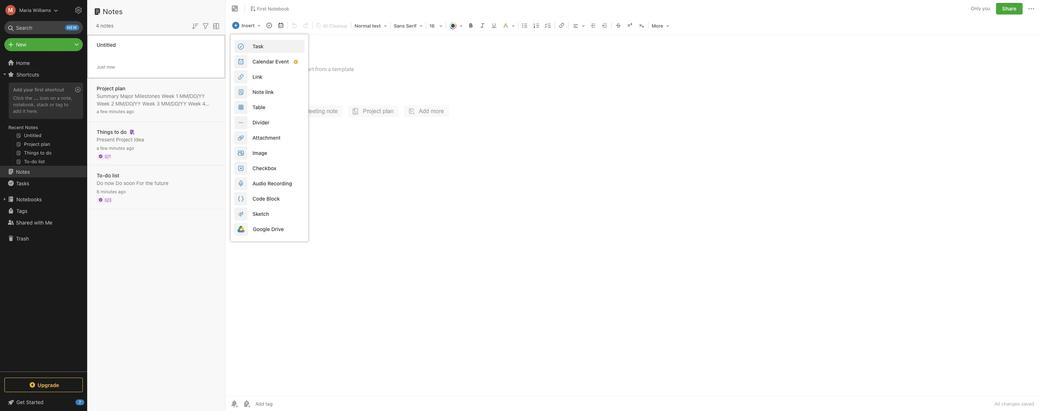 Task type: locate. For each thing, give the bounding box(es) containing it.
do left list
[[105, 172, 111, 179]]

1 vertical spatial to
[[114, 129, 119, 135]]

the left ...
[[25, 95, 32, 101]]

0 vertical spatial few
[[100, 109, 108, 114]]

0 vertical spatial 3
[[157, 100, 160, 107]]

do
[[121, 129, 127, 135], [105, 172, 111, 179]]

...
[[34, 95, 38, 101]]

list
[[112, 172, 119, 179]]

serif
[[406, 23, 417, 29]]

plan
[[115, 85, 125, 91]]

do down list
[[116, 180, 122, 186]]

0 horizontal spatial 4
[[96, 23, 99, 29]]

tree
[[0, 57, 87, 372]]

week down milestones
[[142, 100, 155, 107]]

attachment link
[[231, 130, 308, 146]]

link
[[253, 74, 263, 80]]

a few minutes ago up legend
[[97, 109, 134, 114]]

normal text
[[355, 23, 381, 29]]

1 vertical spatial project
[[116, 136, 133, 143]]

calendar event link
[[231, 54, 308, 69]]

on
[[50, 95, 56, 101]]

add your first shortcut
[[13, 87, 64, 93]]

shared with me link
[[0, 217, 87, 229]]

1 vertical spatial the
[[146, 180, 153, 186]]

click to collapse image
[[85, 398, 90, 407]]

1 a few minutes ago from the top
[[97, 109, 134, 114]]

a few minutes ago down present project idea
[[97, 146, 134, 151]]

ago
[[126, 109, 134, 114], [126, 146, 134, 151], [118, 189, 126, 195]]

1 up track... on the top left of the page
[[181, 108, 184, 114]]

to-do list
[[97, 172, 119, 179]]

0 vertical spatial a
[[57, 95, 60, 101]]

1 vertical spatial do
[[105, 172, 111, 179]]

new
[[16, 41, 26, 48]]

shared
[[16, 220, 33, 226]]

4 notes
[[96, 23, 114, 29]]

audio
[[253, 181, 266, 187]]

0 vertical spatial now
[[107, 64, 115, 70]]

home
[[16, 60, 30, 66]]

0 vertical spatial ago
[[126, 109, 134, 114]]

do up present project idea
[[121, 129, 127, 135]]

settings image
[[74, 6, 83, 15]]

project
[[97, 85, 114, 91], [116, 136, 133, 143]]

minutes down present project idea
[[109, 146, 125, 151]]

2 horizontal spatial 4
[[202, 100, 206, 107]]

notes right recent
[[25, 125, 38, 130]]

0 vertical spatial 2
[[111, 100, 114, 107]]

0 horizontal spatial project
[[97, 85, 114, 91]]

1 horizontal spatial project
[[116, 136, 133, 143]]

0 vertical spatial 1
[[176, 93, 178, 99]]

now
[[107, 64, 115, 70], [105, 180, 114, 186]]

3 down milestones
[[157, 100, 160, 107]]

1 vertical spatial minutes
[[109, 146, 125, 151]]

group
[[0, 80, 87, 169]]

0 vertical spatial a few minutes ago
[[97, 109, 134, 114]]

2 vertical spatial notes
[[16, 169, 30, 175]]

0 vertical spatial project
[[97, 85, 114, 91]]

More actions field
[[1027, 3, 1036, 15]]

click the ...
[[13, 95, 38, 101]]

notebook,
[[13, 102, 35, 108]]

a inside icon on a note, notebook, stack or tag to add it here.
[[57, 95, 60, 101]]

more
[[652, 23, 663, 29]]

few down summary
[[100, 109, 108, 114]]

note
[[253, 89, 264, 95]]

1
[[176, 93, 178, 99], [181, 108, 184, 114]]

block
[[267, 196, 280, 202]]

maria williams
[[19, 7, 51, 13]]

More field
[[649, 20, 672, 31]]

5
[[138, 108, 141, 114]]

add filters image
[[201, 22, 210, 30]]

the right for
[[146, 180, 153, 186]]

text
[[372, 23, 381, 29]]

started
[[26, 400, 43, 406]]

2 down summary
[[111, 100, 114, 107]]

0 horizontal spatial to
[[64, 102, 68, 108]]

2 vertical spatial 4
[[113, 116, 117, 122]]

to down note, on the top of the page
[[64, 102, 68, 108]]

0 horizontal spatial 3
[[97, 116, 100, 122]]

notes link
[[0, 166, 87, 178]]

image
[[253, 150, 267, 156]]

Alignment field
[[569, 20, 588, 31]]

future
[[154, 180, 169, 186]]

week up legend
[[123, 108, 137, 114]]

6
[[97, 189, 99, 195]]

a right on
[[57, 95, 60, 101]]

ago down present project idea
[[126, 146, 134, 151]]

it
[[23, 108, 26, 114]]

few
[[100, 109, 108, 114], [100, 146, 108, 151]]

numbered list image
[[532, 20, 542, 31]]

group containing add your first shortcut
[[0, 80, 87, 169]]

1 vertical spatial 1
[[181, 108, 184, 114]]

notes inside note list element
[[103, 7, 123, 16]]

to-
[[97, 172, 105, 179]]

now right 'just'
[[107, 64, 115, 70]]

mm/dd/yy up on
[[161, 100, 187, 107]]

notes up notes
[[103, 7, 123, 16]]

audio recording
[[253, 181, 292, 187]]

week up track... on the top left of the page
[[188, 100, 201, 107]]

1 vertical spatial a
[[97, 109, 99, 114]]

a
[[57, 95, 60, 101], [97, 109, 99, 114], [97, 146, 99, 151]]

tree containing home
[[0, 57, 87, 372]]

1 horizontal spatial 1
[[181, 108, 184, 114]]

event
[[276, 59, 289, 65]]

0 vertical spatial notes
[[103, 7, 123, 16]]

project up summary
[[97, 85, 114, 91]]

1 vertical spatial now
[[105, 180, 114, 186]]

do
[[97, 180, 103, 186], [116, 180, 122, 186]]

do down to-
[[97, 180, 103, 186]]

notes
[[103, 7, 123, 16], [25, 125, 38, 130], [16, 169, 30, 175]]

minutes up legend
[[109, 109, 125, 114]]

recent notes
[[8, 125, 38, 130]]

mm/dd/yy up started
[[142, 108, 168, 114]]

upgrade button
[[4, 378, 83, 393]]

click
[[13, 95, 24, 101]]

1 horizontal spatial 4
[[113, 116, 117, 122]]

add
[[13, 87, 22, 93]]

1 vertical spatial a few minutes ago
[[97, 146, 134, 151]]

new button
[[4, 38, 83, 51]]

ago down soon
[[118, 189, 126, 195]]

1 horizontal spatial to
[[114, 129, 119, 135]]

2
[[111, 100, 114, 107], [197, 108, 200, 114]]

3
[[157, 100, 160, 107], [97, 116, 100, 122]]

0 vertical spatial to
[[64, 102, 68, 108]]

3 up things
[[97, 116, 100, 122]]

Account field
[[0, 3, 58, 17]]

notes up tasks
[[16, 169, 30, 175]]

checklist image
[[543, 20, 554, 31]]

audio recording link
[[231, 176, 308, 192]]

stack
[[37, 102, 48, 108]]

0 vertical spatial 4
[[96, 23, 99, 29]]

on
[[172, 116, 180, 122]]

0 horizontal spatial do
[[97, 180, 103, 186]]

4
[[96, 23, 99, 29], [202, 100, 206, 107], [113, 116, 117, 122]]

sketch link
[[231, 207, 308, 222]]

2 up track... on the top left of the page
[[197, 108, 200, 114]]

1 horizontal spatial the
[[146, 180, 153, 186]]

summary
[[97, 93, 119, 99]]

divider
[[253, 120, 270, 126]]

the
[[25, 95, 32, 101], [146, 180, 153, 186]]

1 horizontal spatial do
[[121, 129, 127, 135]]

Insert field
[[230, 20, 263, 31]]

few down present
[[100, 146, 108, 151]]

shortcut
[[45, 87, 64, 93]]

you
[[983, 6, 991, 11]]

task link
[[231, 39, 308, 54]]

1 vertical spatial few
[[100, 146, 108, 151]]

idea
[[134, 136, 144, 143]]

outdent image
[[600, 20, 610, 31]]

1 up on
[[176, 93, 178, 99]]

superscript image
[[625, 20, 635, 31]]

1 horizontal spatial 3
[[157, 100, 160, 107]]

first notebook button
[[248, 4, 292, 14]]

to up present project idea
[[114, 129, 119, 135]]

week
[[162, 93, 175, 99], [97, 100, 110, 107], [142, 100, 155, 107], [188, 100, 201, 107], [123, 108, 137, 114]]

1 vertical spatial 2
[[197, 108, 200, 114]]

shared with me
[[16, 220, 52, 226]]

link link
[[231, 69, 308, 85]]

now for just
[[107, 64, 115, 70]]

a down summary
[[97, 109, 99, 114]]

Heading level field
[[352, 20, 390, 31]]

0 vertical spatial the
[[25, 95, 32, 101]]

0 horizontal spatial 2
[[111, 100, 114, 107]]

just now
[[97, 64, 115, 70]]

0 vertical spatial do
[[121, 129, 127, 135]]

new
[[67, 25, 77, 30]]

1 horizontal spatial do
[[116, 180, 122, 186]]

a down present
[[97, 146, 99, 151]]

1 vertical spatial notes
[[25, 125, 38, 130]]

0 horizontal spatial 1
[[176, 93, 178, 99]]

a few minutes ago
[[97, 109, 134, 114], [97, 146, 134, 151]]

week down summary
[[97, 100, 110, 107]]

2 do from the left
[[116, 180, 122, 186]]

minutes up "0/3"
[[101, 189, 117, 195]]

2 vertical spatial minutes
[[101, 189, 117, 195]]

1 few from the top
[[100, 109, 108, 114]]

mm/dd/yy up track... on the top left of the page
[[180, 93, 205, 99]]

project left the idea at the top
[[116, 136, 133, 143]]

1 horizontal spatial 2
[[197, 108, 200, 114]]

ago up legend
[[126, 109, 134, 114]]

now down to-do list at top
[[105, 180, 114, 186]]



Task type: describe. For each thing, give the bounding box(es) containing it.
notes
[[101, 23, 114, 29]]

strikethrough image
[[613, 20, 624, 31]]

icon
[[40, 95, 49, 101]]

share
[[1003, 5, 1017, 12]]

upgrade
[[38, 383, 59, 389]]

add
[[13, 108, 21, 114]]

bold image
[[466, 20, 476, 31]]

first
[[35, 87, 44, 93]]

expand notebooks image
[[2, 197, 8, 202]]

indent image
[[588, 20, 599, 31]]

note,
[[61, 95, 72, 101]]

recording
[[268, 181, 292, 187]]

2 a few minutes ago from the top
[[97, 146, 134, 151]]

trash
[[16, 236, 29, 242]]

google drive link
[[231, 222, 308, 237]]

2 vertical spatial a
[[97, 146, 99, 151]]

Add tag field
[[255, 401, 309, 408]]

Help and Learning task checklist field
[[0, 397, 87, 409]]

subscript image
[[637, 20, 647, 31]]

1 vertical spatial 3
[[97, 116, 100, 122]]

milestones
[[135, 93, 160, 99]]

me
[[45, 220, 52, 226]]

major
[[120, 93, 133, 99]]

trash link
[[0, 233, 87, 245]]

more actions image
[[1027, 4, 1036, 13]]

italic image
[[478, 20, 488, 31]]

legend
[[118, 116, 135, 122]]

1 vertical spatial 4
[[202, 100, 206, 107]]

code
[[253, 196, 265, 202]]

note link
[[253, 89, 274, 95]]

shortcuts
[[16, 71, 39, 78]]

Highlight field
[[500, 20, 518, 31]]

get started
[[16, 400, 43, 406]]

0/3
[[105, 198, 111, 203]]

all changes saved
[[995, 402, 1035, 407]]

to inside icon on a note, notebook, stack or tag to add it here.
[[64, 102, 68, 108]]

sans serif
[[394, 23, 417, 29]]

task image
[[264, 20, 274, 31]]

checkbox link
[[231, 161, 308, 176]]

tag
[[55, 102, 63, 108]]

calendar
[[253, 59, 274, 65]]

1 vertical spatial ago
[[126, 146, 134, 151]]

summary major milestones week 1 mm/dd/yy week 2 mm/dd/yy week 3 mm/dd/yy week 4 mm/dd/yy week 5 mm/dd/yy task 1 task 2 task 3 task 4 legend not started on track...
[[97, 93, 212, 122]]

divider link
[[231, 115, 308, 130]]

calendar event
[[253, 59, 289, 65]]

Font color field
[[447, 20, 465, 31]]

only
[[971, 6, 981, 11]]

icon on a note, notebook, stack or tag to add it here.
[[13, 95, 72, 114]]

now for do
[[105, 180, 114, 186]]

things to do
[[97, 129, 127, 135]]

mm/dd/yy down major
[[115, 100, 141, 107]]

just
[[97, 64, 105, 70]]

Font size field
[[427, 20, 445, 31]]

changes
[[1002, 402, 1021, 407]]

normal
[[355, 23, 371, 29]]

soon
[[124, 180, 135, 186]]

add a reminder image
[[230, 400, 239, 409]]

Font family field
[[391, 20, 425, 31]]

16
[[430, 23, 435, 29]]

google
[[253, 226, 270, 233]]

2 few from the top
[[100, 146, 108, 151]]

underline image
[[489, 20, 499, 31]]

1 do from the left
[[97, 180, 103, 186]]

sketch
[[253, 211, 269, 217]]

shortcuts button
[[0, 69, 87, 80]]

task inside dropdown list menu
[[253, 43, 264, 49]]

0 vertical spatial minutes
[[109, 109, 125, 114]]

saved
[[1022, 402, 1035, 407]]

insert link image
[[557, 20, 567, 31]]

here.
[[27, 108, 38, 114]]

notebooks link
[[0, 194, 87, 205]]

your
[[23, 87, 33, 93]]

new search field
[[9, 21, 79, 34]]

code block
[[253, 196, 280, 202]]

started
[[149, 116, 171, 122]]

note window element
[[226, 0, 1041, 412]]

to inside note list element
[[114, 129, 119, 135]]

code block link
[[231, 192, 308, 207]]

Sort options field
[[191, 21, 200, 30]]

share button
[[997, 3, 1023, 15]]

tasks
[[16, 180, 29, 187]]

add tag image
[[242, 400, 251, 409]]

Search text field
[[9, 21, 78, 34]]

maria
[[19, 7, 31, 13]]

0 horizontal spatial do
[[105, 172, 111, 179]]

with
[[34, 220, 44, 226]]

Add filters field
[[201, 21, 210, 30]]

calendar event image
[[276, 20, 286, 31]]

Note Editor text field
[[226, 35, 1041, 397]]

mm/dd/yy down summary
[[97, 108, 122, 114]]

link
[[265, 89, 274, 95]]

expand note image
[[231, 4, 240, 13]]

2 vertical spatial ago
[[118, 189, 126, 195]]

note list element
[[87, 0, 226, 412]]

attachment
[[253, 135, 281, 141]]

first notebook
[[257, 6, 289, 11]]

View options field
[[210, 21, 221, 30]]

do now do soon for the future
[[97, 180, 169, 186]]

tags
[[16, 208, 27, 214]]

week right milestones
[[162, 93, 175, 99]]

for
[[136, 180, 144, 186]]

present
[[97, 136, 115, 143]]

only you
[[971, 6, 991, 11]]

tags button
[[0, 205, 87, 217]]

bulleted list image
[[520, 20, 530, 31]]

notebooks
[[16, 196, 42, 203]]

notebook
[[268, 6, 289, 11]]

not
[[137, 116, 147, 122]]

the inside note list element
[[146, 180, 153, 186]]

dropdown list menu
[[231, 39, 308, 237]]

7
[[79, 401, 81, 405]]

table
[[253, 104, 265, 110]]

0 horizontal spatial the
[[25, 95, 32, 101]]

or
[[50, 102, 54, 108]]

image link
[[231, 146, 308, 161]]

note link link
[[231, 85, 308, 100]]



Task type: vqa. For each thing, say whether or not it's contained in the screenshot.
the notes
yes



